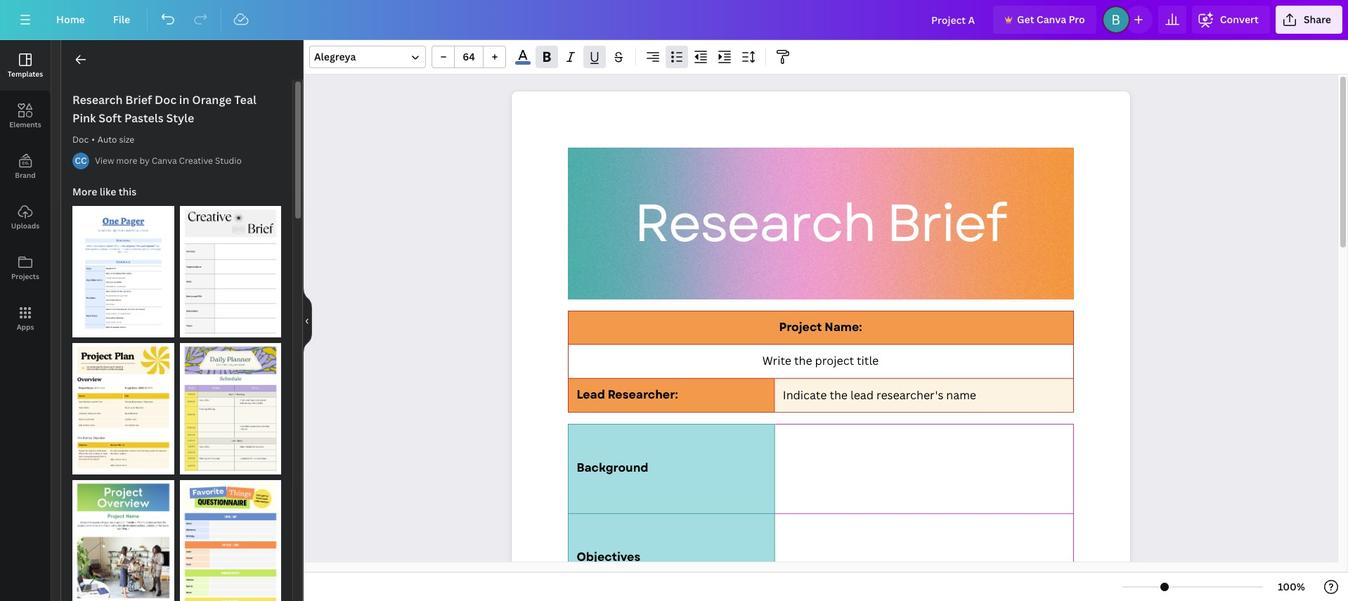 Task type: describe. For each thing, give the bounding box(es) containing it.
canva creative studio image
[[72, 153, 89, 169]]

favorite things questionnaire doc in blue orange green playful style image
[[180, 480, 281, 601]]

creative brief doc in black and white grey editorial style group
[[180, 198, 281, 338]]

Design title text field
[[920, 6, 988, 34]]

share button
[[1276, 6, 1343, 34]]

soft
[[99, 110, 122, 126]]

pastels
[[124, 110, 164, 126]]

research for research brief
[[634, 185, 875, 261]]

canva inside button
[[1037, 13, 1067, 26]]

view
[[95, 155, 114, 167]]

pink
[[72, 110, 96, 126]]

get canva pro button
[[994, 6, 1097, 34]]

canva inside button
[[152, 155, 177, 167]]

orange
[[192, 92, 232, 108]]

one pager doc in black and white blue light blue classic professional style group
[[72, 198, 174, 338]]

research brief doc in orange teal pink soft pastels style
[[72, 92, 257, 126]]

favorite things questionnaire doc in blue orange green playful style group
[[180, 472, 281, 601]]

alegreya
[[314, 50, 356, 63]]

creative
[[179, 155, 213, 167]]

auto size
[[98, 134, 134, 146]]

uploads
[[11, 221, 39, 231]]

convert button
[[1192, 6, 1270, 34]]

apps
[[17, 322, 34, 332]]

research brief
[[634, 185, 1006, 261]]

view more by canva creative studio
[[95, 155, 242, 167]]

projects
[[11, 271, 39, 281]]

canva creative studio element
[[72, 153, 89, 169]]

creative brief doc in black and white grey editorial style image
[[180, 206, 281, 338]]

templates button
[[0, 40, 51, 91]]

home
[[56, 13, 85, 26]]

one pager doc in black and white blue light blue classic professional style image
[[72, 206, 174, 338]]

file button
[[102, 6, 141, 34]]

elements
[[9, 120, 41, 129]]

project overview doc in light green blue vibrant professional style group
[[72, 472, 174, 601]]

100% button
[[1269, 576, 1315, 598]]

templates
[[8, 69, 43, 79]]

more
[[116, 155, 137, 167]]

brand
[[15, 170, 36, 180]]



Task type: vqa. For each thing, say whether or not it's contained in the screenshot.
Larana, Inc. on the top right of page
no



Task type: locate. For each thing, give the bounding box(es) containing it.
daily planner doc in pastel purple pastel yellow teal fun patterns illustrations style image
[[180, 343, 281, 475]]

alegreya button
[[309, 46, 426, 68]]

doc left in in the top left of the page
[[155, 92, 177, 108]]

project plan professional doc in yellow black friendly corporate style image
[[72, 343, 174, 475]]

1 horizontal spatial canva
[[1037, 13, 1067, 26]]

1 horizontal spatial brief
[[886, 185, 1006, 261]]

100%
[[1278, 580, 1306, 593]]

1 vertical spatial doc
[[72, 134, 89, 146]]

doc inside research brief doc in orange teal pink soft pastels style
[[155, 92, 177, 108]]

in
[[179, 92, 189, 108]]

1 vertical spatial research
[[634, 185, 875, 261]]

project overview doc in light green blue vibrant professional style image
[[72, 480, 174, 601]]

0 horizontal spatial brief
[[125, 92, 152, 108]]

daily planner doc in pastel purple pastel yellow teal fun patterns illustrations style group
[[180, 335, 281, 475]]

– – number field
[[459, 50, 479, 63]]

size
[[119, 134, 134, 146]]

0 horizontal spatial research
[[72, 92, 123, 108]]

brief inside text field
[[886, 185, 1006, 261]]

get canva pro
[[1017, 13, 1085, 26]]

share
[[1304, 13, 1332, 26]]

uploads button
[[0, 192, 51, 243]]

0 horizontal spatial doc
[[72, 134, 89, 146]]

1 horizontal spatial doc
[[155, 92, 177, 108]]

group
[[432, 46, 506, 68]]

projects button
[[0, 243, 51, 293]]

style
[[166, 110, 194, 126]]

0 vertical spatial canva
[[1037, 13, 1067, 26]]

teal
[[234, 92, 257, 108]]

canva right by
[[152, 155, 177, 167]]

brief for research brief
[[886, 185, 1006, 261]]

brand button
[[0, 141, 51, 192]]

project plan professional doc in yellow black friendly corporate style group
[[72, 335, 174, 475]]

by
[[139, 155, 150, 167]]

0 vertical spatial research
[[72, 92, 123, 108]]

0 vertical spatial brief
[[125, 92, 152, 108]]

more
[[72, 185, 97, 198]]

elements button
[[0, 91, 51, 141]]

brief
[[125, 92, 152, 108], [886, 185, 1006, 261]]

research for research brief doc in orange teal pink soft pastels style
[[72, 92, 123, 108]]

side panel tab list
[[0, 40, 51, 344]]

file
[[113, 13, 130, 26]]

doc up 'canva creative studio' element
[[72, 134, 89, 146]]

canva left pro
[[1037, 13, 1067, 26]]

research inside text field
[[634, 185, 875, 261]]

research
[[72, 92, 123, 108], [634, 185, 875, 261]]

brief for research brief doc in orange teal pink soft pastels style
[[125, 92, 152, 108]]

0 horizontal spatial canva
[[152, 155, 177, 167]]

hide image
[[303, 287, 312, 354]]

Research Brief text field
[[511, 91, 1130, 601]]

1 vertical spatial brief
[[886, 185, 1006, 261]]

main menu bar
[[0, 0, 1349, 40]]

convert
[[1220, 13, 1259, 26]]

auto
[[98, 134, 117, 146]]

1 horizontal spatial research
[[634, 185, 875, 261]]

doc
[[155, 92, 177, 108], [72, 134, 89, 146]]

canva
[[1037, 13, 1067, 26], [152, 155, 177, 167]]

like
[[100, 185, 116, 198]]

1 vertical spatial canva
[[152, 155, 177, 167]]

research inside research brief doc in orange teal pink soft pastels style
[[72, 92, 123, 108]]

0 vertical spatial doc
[[155, 92, 177, 108]]

brief inside research brief doc in orange teal pink soft pastels style
[[125, 92, 152, 108]]

view more by canva creative studio button
[[95, 154, 242, 168]]

studio
[[215, 155, 242, 167]]

more like this
[[72, 185, 137, 198]]

get
[[1017, 13, 1035, 26]]

this
[[119, 185, 137, 198]]

pro
[[1069, 13, 1085, 26]]

home link
[[45, 6, 96, 34]]

#3b75c2 image
[[515, 61, 531, 65]]

apps button
[[0, 293, 51, 344]]



